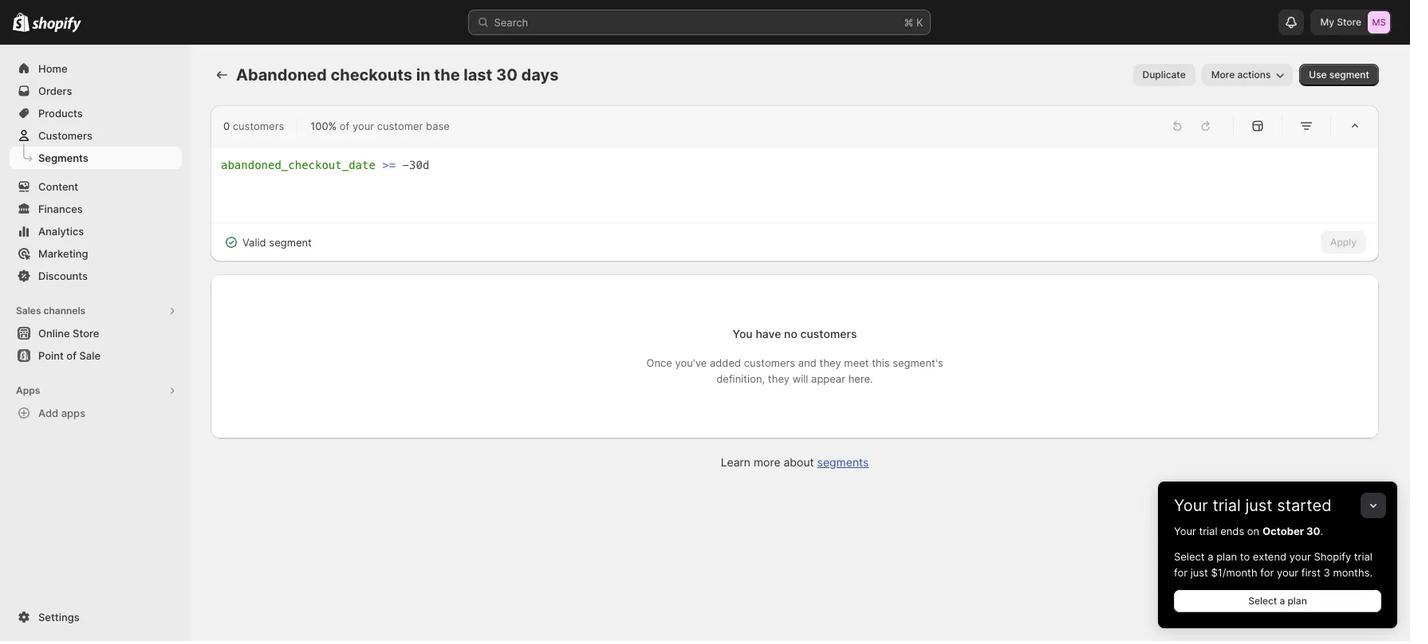 Task type: describe. For each thing, give the bounding box(es) containing it.
finances
[[38, 203, 83, 215]]

more actions
[[1211, 69, 1271, 81]]

valid segment alert
[[211, 223, 325, 262]]

home link
[[10, 57, 182, 80]]

redo image
[[1198, 118, 1214, 134]]

0 horizontal spatial shopify image
[[13, 13, 30, 32]]

segment's
[[893, 357, 943, 369]]

point
[[38, 349, 64, 362]]

100%
[[311, 120, 337, 132]]

your trial ends on october 30 .
[[1174, 525, 1323, 538]]

0 customers
[[223, 120, 284, 132]]

segments link
[[817, 455, 869, 469]]

my store
[[1320, 16, 1361, 28]]

days
[[521, 65, 559, 85]]

apps button
[[10, 380, 182, 402]]

store for my store
[[1337, 16, 1361, 28]]

To create a segment, choose a template or apply a filter. text field
[[221, 157, 1369, 213]]

your trial just started button
[[1158, 482, 1397, 515]]

shopify
[[1314, 550, 1351, 563]]

online store
[[38, 327, 99, 340]]

0
[[223, 120, 230, 132]]

finances link
[[10, 198, 182, 220]]

customers for you have no customers
[[800, 327, 857, 341]]

0 horizontal spatial they
[[768, 372, 790, 385]]

more actions button
[[1202, 64, 1293, 86]]

will
[[793, 372, 808, 385]]

customer
[[377, 120, 423, 132]]

customers link
[[10, 124, 182, 147]]

meet
[[844, 357, 869, 369]]

marketing
[[38, 247, 88, 260]]

100% of your customer base
[[311, 120, 450, 132]]

definition,
[[716, 372, 765, 385]]

home
[[38, 62, 67, 75]]

just inside your trial just started dropdown button
[[1245, 496, 1273, 515]]

a for select a plan
[[1280, 595, 1285, 607]]

in
[[416, 65, 430, 85]]

select a plan link
[[1174, 590, 1381, 613]]

settings
[[38, 611, 79, 624]]

⌘ k
[[904, 16, 923, 29]]

more
[[1211, 69, 1235, 81]]

once
[[646, 357, 672, 369]]

online store button
[[0, 322, 191, 345]]

the
[[434, 65, 460, 85]]

1 for from the left
[[1174, 566, 1188, 579]]

select a plan
[[1248, 595, 1307, 607]]

first
[[1301, 566, 1321, 579]]

2 vertical spatial your
[[1277, 566, 1299, 579]]

your trial just started element
[[1158, 523, 1397, 628]]

more
[[754, 455, 780, 469]]

point of sale button
[[0, 345, 191, 367]]

you have no customers
[[733, 327, 857, 341]]

once you've added customers and they meet this segment's definition, they will appear here.
[[646, 357, 943, 385]]

.
[[1320, 525, 1323, 538]]

my
[[1320, 16, 1334, 28]]

ends
[[1220, 525, 1244, 538]]

apply
[[1330, 236, 1357, 248]]

sale
[[79, 349, 101, 362]]

your for your trial just started
[[1174, 496, 1208, 515]]

and
[[798, 357, 817, 369]]

learn
[[721, 455, 750, 469]]

discounts link
[[10, 265, 182, 287]]

3
[[1324, 566, 1330, 579]]

on
[[1247, 525, 1260, 538]]

apps
[[61, 407, 85, 420]]

valid
[[242, 236, 266, 249]]

months.
[[1333, 566, 1373, 579]]

online
[[38, 327, 70, 340]]

sales channels button
[[10, 300, 182, 322]]

sales
[[16, 305, 41, 317]]

discounts
[[38, 270, 88, 282]]

actions
[[1237, 69, 1271, 81]]

here.
[[848, 372, 873, 385]]

last
[[464, 65, 492, 85]]

analytics link
[[10, 220, 182, 242]]

sales channels
[[16, 305, 85, 317]]

duplicate button
[[1133, 64, 1195, 86]]

products link
[[10, 102, 182, 124]]

your trial just started
[[1174, 496, 1332, 515]]

customers for once you've added customers and they meet this segment's definition, they will appear here.
[[744, 357, 795, 369]]

select for select a plan to extend your shopify trial for just $1/month for your first 3 months.
[[1174, 550, 1205, 563]]

Editor field
[[221, 157, 1369, 213]]

add
[[38, 407, 58, 420]]



Task type: vqa. For each thing, say whether or not it's contained in the screenshot.
text box
no



Task type: locate. For each thing, give the bounding box(es) containing it.
a for select a plan to extend your shopify trial for just $1/month for your first 3 months.
[[1208, 550, 1214, 563]]

0 horizontal spatial segment
[[269, 236, 312, 249]]

1 horizontal spatial 30
[[1306, 525, 1320, 538]]

customers up and
[[800, 327, 857, 341]]

trial left ends
[[1199, 525, 1218, 538]]

add apps
[[38, 407, 85, 420]]

1 vertical spatial just
[[1190, 566, 1208, 579]]

apps
[[16, 384, 40, 396]]

your up your trial ends on october 30 .
[[1174, 496, 1208, 515]]

0 vertical spatial 30
[[496, 65, 518, 85]]

1 horizontal spatial they
[[820, 357, 841, 369]]

1 horizontal spatial shopify image
[[32, 17, 82, 32]]

abandoned checkouts in the last 30 days
[[236, 65, 559, 85]]

your left customer
[[352, 120, 374, 132]]

1 horizontal spatial just
[[1245, 496, 1273, 515]]

1 vertical spatial trial
[[1199, 525, 1218, 538]]

have
[[756, 327, 781, 341]]

trial inside select a plan to extend your shopify trial for just $1/month for your first 3 months.
[[1354, 550, 1373, 563]]

trial for ends
[[1199, 525, 1218, 538]]

plan up $1/month at the right bottom of page
[[1216, 550, 1237, 563]]

channels
[[43, 305, 85, 317]]

0 vertical spatial your
[[1174, 496, 1208, 515]]

valid segment
[[242, 236, 312, 249]]

$1/month
[[1211, 566, 1258, 579]]

0 horizontal spatial 30
[[496, 65, 518, 85]]

select for select a plan
[[1248, 595, 1277, 607]]

0 vertical spatial your
[[352, 120, 374, 132]]

0 horizontal spatial select
[[1174, 550, 1205, 563]]

1 horizontal spatial for
[[1260, 566, 1274, 579]]

your inside dropdown button
[[1174, 496, 1208, 515]]

store up sale
[[73, 327, 99, 340]]

2 vertical spatial trial
[[1354, 550, 1373, 563]]

no
[[784, 327, 797, 341]]

1 horizontal spatial customers
[[744, 357, 795, 369]]

plan down first
[[1288, 595, 1307, 607]]

segment inside alert
[[269, 236, 312, 249]]

segment for valid segment
[[269, 236, 312, 249]]

shopify image
[[13, 13, 30, 32], [32, 17, 82, 32]]

orders link
[[10, 80, 182, 102]]

just
[[1245, 496, 1273, 515], [1190, 566, 1208, 579]]

k
[[916, 16, 923, 29]]

segments link
[[10, 147, 182, 169]]

1 vertical spatial store
[[73, 327, 99, 340]]

select a plan to extend your shopify trial for just $1/month for your first 3 months.
[[1174, 550, 1373, 579]]

0 vertical spatial trial
[[1213, 496, 1241, 515]]

your up first
[[1289, 550, 1311, 563]]

0 vertical spatial plan
[[1216, 550, 1237, 563]]

0 vertical spatial they
[[820, 357, 841, 369]]

of right 100%
[[340, 120, 350, 132]]

store for online store
[[73, 327, 99, 340]]

plan for select a plan
[[1288, 595, 1307, 607]]

of left sale
[[66, 349, 77, 362]]

1 horizontal spatial a
[[1280, 595, 1285, 607]]

1 vertical spatial they
[[768, 372, 790, 385]]

my store image
[[1368, 11, 1390, 33]]

a down select a plan to extend your shopify trial for just $1/month for your first 3 months. on the bottom right of the page
[[1280, 595, 1285, 607]]

30 right the last
[[496, 65, 518, 85]]

abandoned
[[236, 65, 327, 85]]

use segment
[[1309, 69, 1369, 81]]

0 vertical spatial just
[[1245, 496, 1273, 515]]

for left $1/month at the right bottom of page
[[1174, 566, 1188, 579]]

1 horizontal spatial of
[[340, 120, 350, 132]]

this
[[872, 357, 890, 369]]

customers inside once you've added customers and they meet this segment's definition, they will appear here.
[[744, 357, 795, 369]]

point of sale link
[[10, 345, 182, 367]]

0 vertical spatial a
[[1208, 550, 1214, 563]]

added
[[710, 357, 741, 369]]

trial for just
[[1213, 496, 1241, 515]]

30 inside your trial just started element
[[1306, 525, 1320, 538]]

orders
[[38, 85, 72, 97]]

your for your trial ends on october 30 .
[[1174, 525, 1196, 538]]

content link
[[10, 175, 182, 198]]

checkouts
[[331, 65, 412, 85]]

your left ends
[[1174, 525, 1196, 538]]

1 horizontal spatial segment
[[1329, 69, 1369, 81]]

they up appear
[[820, 357, 841, 369]]

0 horizontal spatial store
[[73, 327, 99, 340]]

store
[[1337, 16, 1361, 28], [73, 327, 99, 340]]

30
[[496, 65, 518, 85], [1306, 525, 1320, 538]]

1 vertical spatial segment
[[269, 236, 312, 249]]

trial inside dropdown button
[[1213, 496, 1241, 515]]

just inside select a plan to extend your shopify trial for just $1/month for your first 3 months.
[[1190, 566, 1208, 579]]

0 horizontal spatial a
[[1208, 550, 1214, 563]]

plan
[[1216, 550, 1237, 563], [1288, 595, 1307, 607]]

1 horizontal spatial select
[[1248, 595, 1277, 607]]

they
[[820, 357, 841, 369], [768, 372, 790, 385]]

of inside button
[[66, 349, 77, 362]]

just left $1/month at the right bottom of page
[[1190, 566, 1208, 579]]

for down extend
[[1260, 566, 1274, 579]]

add apps button
[[10, 402, 182, 424]]

customers
[[233, 120, 284, 132], [800, 327, 857, 341], [744, 357, 795, 369]]

2 for from the left
[[1260, 566, 1274, 579]]

1 vertical spatial a
[[1280, 595, 1285, 607]]

1 horizontal spatial plan
[[1288, 595, 1307, 607]]

0 horizontal spatial for
[[1174, 566, 1188, 579]]

use
[[1309, 69, 1327, 81]]

store inside button
[[73, 327, 99, 340]]

1 vertical spatial your
[[1174, 525, 1196, 538]]

0 horizontal spatial plan
[[1216, 550, 1237, 563]]

learn more about segments
[[721, 455, 869, 469]]

1 vertical spatial your
[[1289, 550, 1311, 563]]

a
[[1208, 550, 1214, 563], [1280, 595, 1285, 607]]

0 horizontal spatial just
[[1190, 566, 1208, 579]]

settings link
[[10, 606, 182, 628]]

your
[[1174, 496, 1208, 515], [1174, 525, 1196, 538]]

1 vertical spatial customers
[[800, 327, 857, 341]]

a inside select a plan to extend your shopify trial for just $1/month for your first 3 months.
[[1208, 550, 1214, 563]]

2 vertical spatial customers
[[744, 357, 795, 369]]

of for sale
[[66, 349, 77, 362]]

30 for days
[[496, 65, 518, 85]]

0 vertical spatial store
[[1337, 16, 1361, 28]]

for
[[1174, 566, 1188, 579], [1260, 566, 1274, 579]]

analytics
[[38, 225, 84, 238]]

undo image
[[1169, 118, 1185, 134]]

0 vertical spatial of
[[340, 120, 350, 132]]

1 vertical spatial select
[[1248, 595, 1277, 607]]

about
[[784, 455, 814, 469]]

1 horizontal spatial store
[[1337, 16, 1361, 28]]

online store link
[[10, 322, 182, 345]]

customers right 0
[[233, 120, 284, 132]]

0 horizontal spatial customers
[[233, 120, 284, 132]]

they left will
[[768, 372, 790, 385]]

started
[[1277, 496, 1332, 515]]

1 your from the top
[[1174, 496, 1208, 515]]

a up $1/month at the right bottom of page
[[1208, 550, 1214, 563]]

1 vertical spatial plan
[[1288, 595, 1307, 607]]

appear
[[811, 372, 845, 385]]

segments
[[38, 152, 88, 164]]

to
[[1240, 550, 1250, 563]]

trial up ends
[[1213, 496, 1241, 515]]

you
[[733, 327, 753, 341]]

30 for .
[[1306, 525, 1320, 538]]

plan for select a plan to extend your shopify trial for just $1/month for your first 3 months.
[[1216, 550, 1237, 563]]

select
[[1174, 550, 1205, 563], [1248, 595, 1277, 607]]

segment inside button
[[1329, 69, 1369, 81]]

select left the to
[[1174, 550, 1205, 563]]

segment right use
[[1329, 69, 1369, 81]]

duplicate
[[1143, 69, 1186, 81]]

search
[[494, 16, 528, 29]]

trial up months.
[[1354, 550, 1373, 563]]

base
[[426, 120, 450, 132]]

1 vertical spatial 30
[[1306, 525, 1320, 538]]

store right my
[[1337, 16, 1361, 28]]

2 your from the top
[[1174, 525, 1196, 538]]

apply button
[[1321, 231, 1366, 254]]

use segment button
[[1300, 64, 1379, 86]]

of
[[340, 120, 350, 132], [66, 349, 77, 362]]

content
[[38, 180, 78, 193]]

0 vertical spatial customers
[[233, 120, 284, 132]]

october
[[1262, 525, 1304, 538]]

customers down have
[[744, 357, 795, 369]]

segment for use segment
[[1329, 69, 1369, 81]]

0 horizontal spatial of
[[66, 349, 77, 362]]

0 vertical spatial segment
[[1329, 69, 1369, 81]]

30 down started
[[1306, 525, 1320, 538]]

segment right valid
[[269, 236, 312, 249]]

segments
[[817, 455, 869, 469]]

2 horizontal spatial customers
[[800, 327, 857, 341]]

0 vertical spatial select
[[1174, 550, 1205, 563]]

plan inside select a plan to extend your shopify trial for just $1/month for your first 3 months.
[[1216, 550, 1237, 563]]

your left first
[[1277, 566, 1299, 579]]

products
[[38, 107, 83, 120]]

you've
[[675, 357, 707, 369]]

1 vertical spatial of
[[66, 349, 77, 362]]

of for your
[[340, 120, 350, 132]]

⌘
[[904, 16, 914, 29]]

extend
[[1253, 550, 1287, 563]]

select down select a plan to extend your shopify trial for just $1/month for your first 3 months. on the bottom right of the page
[[1248, 595, 1277, 607]]

customers
[[38, 129, 92, 142]]

segment
[[1329, 69, 1369, 81], [269, 236, 312, 249]]

just up on
[[1245, 496, 1273, 515]]

select inside select a plan to extend your shopify trial for just $1/month for your first 3 months.
[[1174, 550, 1205, 563]]

marketing link
[[10, 242, 182, 265]]



